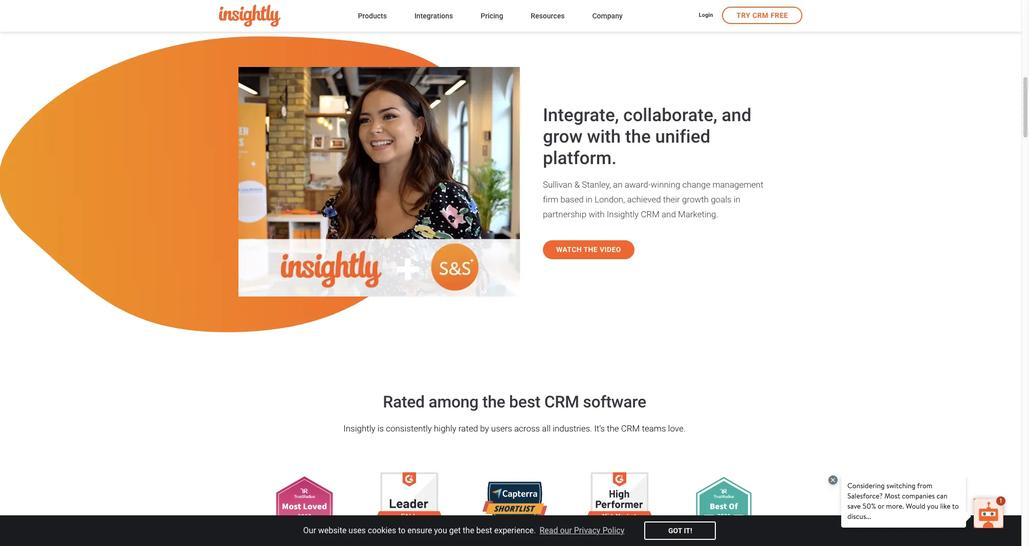 Task type: vqa. For each thing, say whether or not it's contained in the screenshot.
Modern
no



Task type: describe. For each thing, give the bounding box(es) containing it.
to
[[398, 526, 406, 536]]

growth
[[682, 194, 709, 205]]

watch
[[556, 246, 582, 254]]

is
[[378, 424, 384, 434]]

get
[[449, 526, 461, 536]]

try crm free link
[[722, 7, 803, 24]]

our
[[560, 526, 572, 536]]

crm inside sullivan & stanley, an award-winning change management firm based in london, achieved their growth goals in partnership with insightly crm and marketing.
[[641, 209, 660, 219]]

capterra image
[[482, 482, 547, 537]]

resources link
[[531, 9, 565, 23]]

experience.
[[494, 526, 536, 536]]

products
[[358, 12, 387, 20]]

try crm free button
[[722, 7, 803, 24]]

highly
[[434, 424, 457, 434]]

grow
[[543, 126, 583, 147]]

it!
[[684, 527, 692, 535]]

by
[[480, 424, 489, 434]]

management
[[713, 180, 764, 190]]

teams
[[642, 424, 666, 434]]

the up "users"
[[483, 393, 505, 412]]

love.
[[668, 424, 686, 434]]

the inside cookieconsent dialog
[[463, 526, 474, 536]]

integrations link
[[415, 9, 453, 23]]

cookieconsent dialog
[[0, 516, 1022, 547]]

their
[[663, 194, 680, 205]]

integrations
[[415, 12, 453, 20]]

ensure
[[408, 526, 432, 536]]

stanley,
[[582, 180, 611, 190]]

company link
[[592, 9, 623, 23]]

company
[[592, 12, 623, 20]]

got it! button
[[645, 522, 716, 541]]

insightly logo link
[[219, 5, 342, 27]]

consistently
[[386, 424, 432, 434]]

collaborate,
[[624, 105, 718, 126]]

crm highperformer mid market highperformer image
[[587, 467, 652, 547]]

the right it's
[[607, 424, 619, 434]]

across
[[514, 424, 540, 434]]

insightly inside sullivan & stanley, an award-winning change management firm based in london, achieved their growth goals in partnership with insightly crm and marketing.
[[607, 209, 639, 219]]

1 vertical spatial insightly
[[344, 424, 376, 434]]

users
[[491, 424, 512, 434]]

unified
[[655, 126, 711, 147]]

resources
[[531, 12, 565, 20]]

2 in from the left
[[734, 194, 741, 205]]

firm
[[543, 194, 559, 205]]

based
[[561, 194, 584, 205]]

sullivan
[[543, 180, 572, 190]]

insightly logo image
[[219, 5, 281, 27]]

among
[[429, 393, 479, 412]]

uses
[[349, 526, 366, 536]]

and inside sullivan & stanley, an award-winning change management firm based in london, achieved their growth goals in partnership with insightly crm and marketing.
[[662, 209, 676, 219]]

industries.
[[553, 424, 592, 434]]

an
[[613, 180, 623, 190]]

website thumbnail ss smiling3 image
[[238, 67, 520, 297]]

integrate, collaborate, and grow with the unified platform.
[[543, 105, 752, 169]]

rated
[[383, 393, 425, 412]]



Task type: locate. For each thing, give the bounding box(es) containing it.
login link
[[699, 11, 713, 20]]

best inside cookieconsent dialog
[[477, 526, 492, 536]]

with
[[587, 126, 621, 147], [589, 209, 605, 219]]

insightly
[[607, 209, 639, 219], [344, 424, 376, 434]]

policy
[[603, 526, 625, 536]]

most loved image
[[272, 477, 337, 542]]

cookies
[[368, 526, 396, 536]]

best right get
[[477, 526, 492, 536]]

with inside the integrate, collaborate, and grow with the unified platform.
[[587, 126, 621, 147]]

london,
[[595, 194, 625, 205]]

award-
[[625, 180, 651, 190]]

1 vertical spatial best
[[477, 526, 492, 536]]

all
[[542, 424, 551, 434]]

the right get
[[463, 526, 474, 536]]

the left video
[[584, 246, 598, 254]]

rated
[[459, 424, 478, 434]]

0 horizontal spatial in
[[586, 194, 593, 205]]

0 horizontal spatial and
[[662, 209, 676, 219]]

1 horizontal spatial in
[[734, 194, 741, 205]]

our
[[303, 526, 316, 536]]

crm leader leader image
[[377, 467, 442, 547]]

in down stanley, on the top of the page
[[586, 194, 593, 205]]

1 horizontal spatial and
[[722, 105, 752, 126]]

1 vertical spatial and
[[662, 209, 676, 219]]

1 vertical spatial with
[[589, 209, 605, 219]]

1 in from the left
[[586, 194, 593, 205]]

crm
[[753, 11, 769, 19], [641, 209, 660, 219], [545, 393, 579, 412], [621, 424, 640, 434]]

read
[[540, 526, 558, 536]]

crm down achieved
[[641, 209, 660, 219]]

crm inside button
[[753, 11, 769, 19]]

the
[[625, 126, 651, 147], [584, 246, 598, 254], [483, 393, 505, 412], [607, 424, 619, 434], [463, 526, 474, 536]]

rated among the best crm software
[[383, 393, 646, 412]]

got
[[669, 527, 682, 535]]

with down london,
[[589, 209, 605, 219]]

in
[[586, 194, 593, 205], [734, 194, 741, 205]]

try
[[737, 11, 751, 19]]

0 vertical spatial and
[[722, 105, 752, 126]]

&
[[575, 180, 580, 190]]

you
[[434, 526, 447, 536]]

our website uses cookies to ensure you get the best experience. read our privacy policy
[[303, 526, 625, 536]]

1 horizontal spatial best
[[509, 393, 541, 412]]

got it!
[[669, 527, 692, 535]]

try crm free
[[737, 11, 788, 19]]

the down collaborate,
[[625, 126, 651, 147]]

and inside the integrate, collaborate, and grow with the unified platform.
[[722, 105, 752, 126]]

watch the video
[[556, 246, 621, 254]]

0 horizontal spatial insightly
[[344, 424, 376, 434]]

software
[[583, 393, 646, 412]]

achieved
[[627, 194, 661, 205]]

with down integrate,
[[587, 126, 621, 147]]

crm up industries.
[[545, 393, 579, 412]]

crm right try
[[753, 11, 769, 19]]

marketing.
[[678, 209, 719, 219]]

the inside the integrate, collaborate, and grow with the unified platform.
[[625, 126, 651, 147]]

0 vertical spatial with
[[587, 126, 621, 147]]

insightly left is
[[344, 424, 376, 434]]

privacy
[[574, 526, 601, 536]]

login
[[699, 12, 713, 19]]

winning
[[651, 180, 681, 190]]

pricing link
[[481, 9, 503, 23]]

and
[[722, 105, 752, 126], [662, 209, 676, 219]]

with inside sullivan & stanley, an award-winning change management firm based in london, achieved their growth goals in partnership with insightly crm and marketing.
[[589, 209, 605, 219]]

best of flat image
[[692, 477, 756, 542]]

goals
[[711, 194, 732, 205]]

in down management
[[734, 194, 741, 205]]

0 vertical spatial insightly
[[607, 209, 639, 219]]

insightly down london,
[[607, 209, 639, 219]]

0 horizontal spatial best
[[477, 526, 492, 536]]

platform.
[[543, 148, 617, 169]]

free
[[771, 11, 788, 19]]

it's
[[594, 424, 605, 434]]

crm left teams
[[621, 424, 640, 434]]

best up across
[[509, 393, 541, 412]]

sullivan & stanley, an award-winning change management firm based in london, achieved their growth goals in partnership with insightly crm and marketing.
[[543, 180, 764, 219]]

insightly is consistently highly rated by users across all industries. it's the crm teams love.
[[344, 424, 686, 434]]

pricing
[[481, 12, 503, 20]]

video
[[600, 246, 621, 254]]

1 horizontal spatial insightly
[[607, 209, 639, 219]]

0 vertical spatial best
[[509, 393, 541, 412]]

website
[[318, 526, 347, 536]]

partnership
[[543, 209, 587, 219]]

best
[[509, 393, 541, 412], [477, 526, 492, 536]]

integrate,
[[543, 105, 619, 126]]

read our privacy policy button
[[538, 524, 626, 539]]

change
[[683, 180, 711, 190]]

products link
[[358, 9, 387, 23]]



